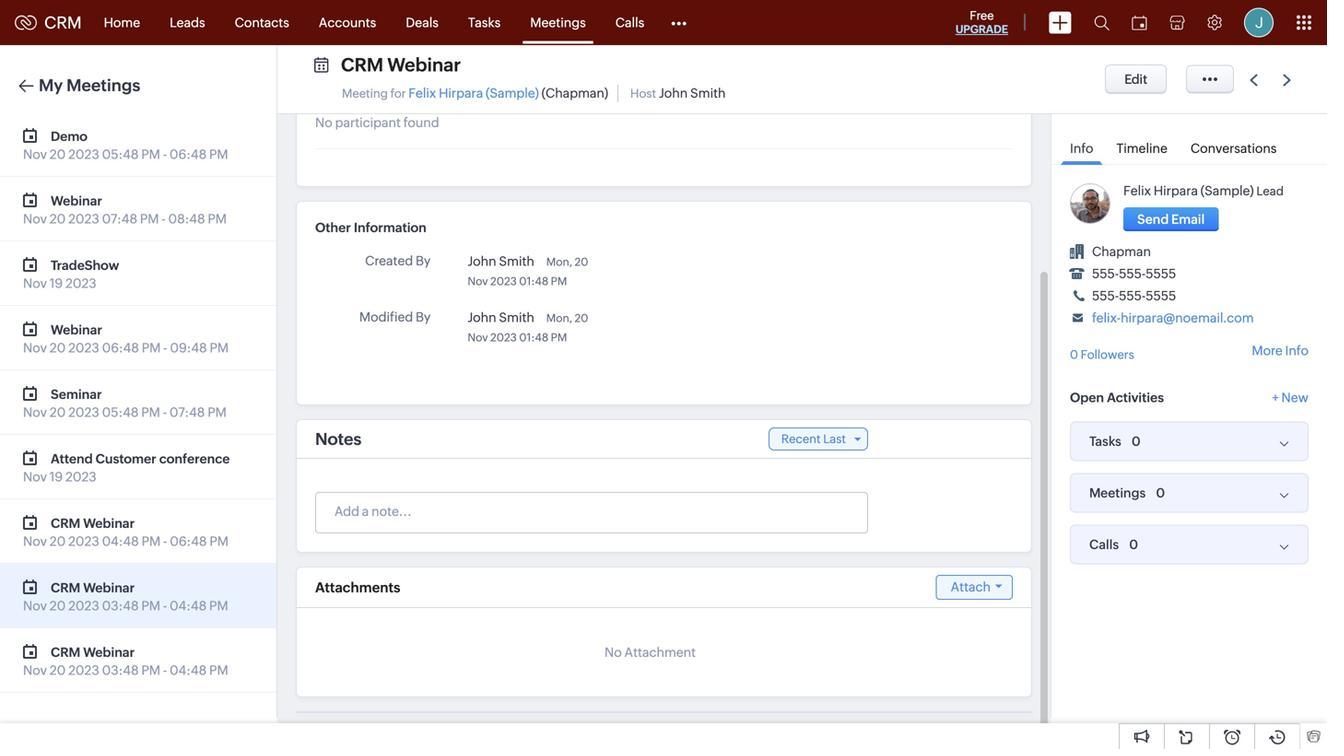 Task type: describe. For each thing, give the bounding box(es) containing it.
0 horizontal spatial calls
[[615, 15, 644, 30]]

john smith for modified by
[[468, 310, 534, 325]]

smith for created by
[[499, 254, 534, 269]]

contacts link
[[220, 0, 304, 45]]

0 followers
[[1070, 348, 1134, 362]]

smith for modified by
[[499, 310, 534, 325]]

conference
[[159, 452, 230, 466]]

webinar inside webinar nov 20 2023 07:48 pm - 08:48 pm
[[51, 194, 102, 208]]

no participant found
[[315, 115, 439, 130]]

felix-hirpara@noemail.com link
[[1092, 311, 1254, 325]]

timeline
[[1116, 141, 1168, 156]]

attend
[[51, 452, 93, 466]]

2 vertical spatial meetings
[[1089, 486, 1146, 500]]

john for created by
[[468, 254, 496, 269]]

1 crm webinar nov 20 2023 03:48 pm - 04:48 pm from the top
[[23, 581, 228, 613]]

1 horizontal spatial hirpara
[[1154, 183, 1198, 198]]

webinar nov 20 2023 07:48 pm - 08:48 pm
[[23, 194, 227, 226]]

04:48 inside crm webinar nov 20 2023 04:48 pm - 06:48 pm
[[102, 534, 139, 549]]

seminar
[[51, 387, 102, 402]]

20 inside crm webinar nov 20 2023 04:48 pm - 06:48 pm
[[50, 534, 66, 549]]

modified
[[359, 310, 413, 324]]

felix-hirpara@noemail.com
[[1092, 311, 1254, 325]]

attach link
[[936, 575, 1013, 600]]

- inside demo nov 20 2023 05:48 pm - 06:48 pm
[[163, 147, 167, 162]]

new
[[1282, 390, 1309, 405]]

no for no attachment
[[605, 645, 622, 660]]

participant
[[335, 115, 401, 130]]

open activities
[[1070, 390, 1164, 405]]

my meetings
[[39, 76, 140, 95]]

accounts
[[319, 15, 376, 30]]

(chapman)
[[542, 86, 608, 100]]

calls link
[[601, 0, 659, 45]]

nov inside webinar nov 20 2023 07:48 pm - 08:48 pm
[[23, 212, 47, 226]]

created
[[365, 253, 413, 268]]

john smith for created by
[[468, 254, 534, 269]]

info link
[[1061, 128, 1103, 165]]

host john smith
[[630, 86, 726, 100]]

attachments
[[315, 579, 400, 596]]

nov inside crm webinar nov 20 2023 04:48 pm - 06:48 pm
[[23, 534, 47, 549]]

conversations link
[[1181, 128, 1286, 164]]

0 vertical spatial john
[[659, 86, 688, 100]]

my
[[39, 76, 63, 95]]

free
[[970, 9, 994, 23]]

recent last
[[781, 432, 846, 446]]

home link
[[89, 0, 155, 45]]

nov inside tradeshow nov 19 2023
[[23, 276, 47, 291]]

timeline link
[[1107, 128, 1177, 164]]

1 vertical spatial tasks
[[1089, 434, 1121, 449]]

2023 inside the webinar nov 20 2023 06:48 pm - 09:48 pm
[[68, 341, 99, 355]]

09:48
[[170, 341, 207, 355]]

webinar nov 20 2023 06:48 pm - 09:48 pm
[[23, 323, 229, 355]]

20 inside seminar nov 20 2023 05:48 pm - 07:48 pm
[[50, 405, 66, 420]]

no attachment
[[605, 645, 696, 660]]

lead
[[1257, 184, 1284, 198]]

07:48 inside webinar nov 20 2023 07:48 pm - 08:48 pm
[[102, 212, 137, 226]]

demo nov 20 2023 05:48 pm - 06:48 pm
[[23, 129, 228, 162]]

06:48 inside crm webinar nov 20 2023 04:48 pm - 06:48 pm
[[170, 534, 207, 549]]

20 inside webinar nov 20 2023 07:48 pm - 08:48 pm
[[50, 212, 66, 226]]

more
[[1252, 343, 1283, 358]]

2023 inside tradeshow nov 19 2023
[[65, 276, 96, 291]]

2 crm webinar nov 20 2023 03:48 pm - 04:48 pm from the top
[[23, 645, 228, 678]]

leads
[[170, 15, 205, 30]]

05:48 for demo
[[102, 147, 139, 162]]

nov inside the webinar nov 20 2023 06:48 pm - 09:48 pm
[[23, 341, 47, 355]]

20 inside demo nov 20 2023 05:48 pm - 06:48 pm
[[50, 147, 66, 162]]

meetings link
[[515, 0, 601, 45]]

search image
[[1094, 15, 1110, 30]]

0 vertical spatial smith
[[690, 86, 726, 100]]

more info link
[[1252, 343, 1309, 358]]

crm webinar nov 20 2023 04:48 pm - 06:48 pm
[[23, 516, 229, 549]]

other information
[[315, 220, 426, 235]]

upgrade
[[956, 23, 1008, 35]]

meetings inside "link"
[[530, 15, 586, 30]]

2 vertical spatial 04:48
[[170, 663, 207, 678]]

modified by
[[359, 310, 431, 324]]

0 for meetings
[[1156, 486, 1165, 500]]

hirpara@noemail.com
[[1121, 311, 1254, 325]]

08:48
[[168, 212, 205, 226]]

customer
[[96, 452, 156, 466]]

Add a note... field
[[316, 502, 866, 521]]

07:48 inside seminar nov 20 2023 05:48 pm - 07:48 pm
[[169, 405, 205, 420]]

20 inside the webinar nov 20 2023 06:48 pm - 09:48 pm
[[50, 341, 66, 355]]

more info
[[1252, 343, 1309, 358]]

activities
[[1107, 390, 1164, 405]]

01:48 for modified by
[[519, 331, 549, 344]]

06:48 inside demo nov 20 2023 05:48 pm - 06:48 pm
[[169, 147, 207, 162]]

open
[[1070, 390, 1104, 405]]

create menu image
[[1049, 12, 1072, 34]]

john for modified by
[[468, 310, 496, 325]]

2023 inside crm webinar nov 20 2023 04:48 pm - 06:48 pm
[[68, 534, 99, 549]]

calendar image
[[1132, 15, 1147, 30]]

by for modified by
[[416, 310, 431, 324]]

chapman
[[1092, 244, 1151, 259]]

0 vertical spatial felix
[[409, 86, 436, 100]]

previous record image
[[1250, 74, 1258, 86]]

+ new
[[1272, 390, 1309, 405]]

06:48 inside the webinar nov 20 2023 06:48 pm - 09:48 pm
[[102, 341, 139, 355]]

recent
[[781, 432, 821, 446]]

followers
[[1081, 348, 1134, 362]]



Task type: vqa. For each thing, say whether or not it's contained in the screenshot.
30 Records Per Page option's Page
no



Task type: locate. For each thing, give the bounding box(es) containing it.
deals link
[[391, 0, 453, 45]]

host
[[630, 87, 656, 100]]

felix right for on the top left of the page
[[409, 86, 436, 100]]

07:48 up "tradeshow"
[[102, 212, 137, 226]]

smith
[[690, 86, 726, 100], [499, 254, 534, 269], [499, 310, 534, 325]]

0 for calls
[[1129, 537, 1138, 552]]

hirpara
[[439, 86, 483, 100], [1154, 183, 1198, 198]]

(sample) left lead
[[1201, 183, 1254, 198]]

crm webinar nov 20 2023 03:48 pm - 04:48 pm
[[23, 581, 228, 613], [23, 645, 228, 678]]

felix hirpara (sample) link down conversations
[[1123, 183, 1254, 198]]

- inside webinar nov 20 2023 07:48 pm - 08:48 pm
[[162, 212, 166, 226]]

0 vertical spatial 07:48
[[102, 212, 137, 226]]

search element
[[1083, 0, 1121, 45]]

0 horizontal spatial info
[[1070, 141, 1093, 156]]

mon, for modified by
[[546, 312, 572, 324]]

meetings
[[530, 15, 586, 30], [66, 76, 140, 95], [1089, 486, 1146, 500]]

5555
[[1146, 266, 1176, 281], [1146, 288, 1176, 303]]

0 vertical spatial mon,
[[546, 256, 572, 268]]

2023 inside webinar nov 20 2023 07:48 pm - 08:48 pm
[[68, 212, 99, 226]]

19 down attend
[[50, 470, 63, 484]]

0 vertical spatial john smith
[[468, 254, 534, 269]]

contacts
[[235, 15, 289, 30]]

deals
[[406, 15, 439, 30]]

for
[[390, 87, 406, 100]]

1 vertical spatial john smith
[[468, 310, 534, 325]]

5555 up felix-hirpara@noemail.com
[[1146, 288, 1176, 303]]

1 vertical spatial 04:48
[[170, 599, 207, 613]]

1 5555 from the top
[[1146, 266, 1176, 281]]

0 vertical spatial felix hirpara (sample) link
[[409, 86, 539, 100]]

created by
[[365, 253, 431, 268]]

crm link
[[15, 13, 82, 32]]

0 horizontal spatial (sample)
[[486, 86, 539, 100]]

1 by from the top
[[416, 253, 431, 268]]

accounts link
[[304, 0, 391, 45]]

1 horizontal spatial 07:48
[[169, 405, 205, 420]]

0 vertical spatial info
[[1070, 141, 1093, 156]]

information
[[354, 220, 426, 235]]

2 5555 from the top
[[1146, 288, 1176, 303]]

john
[[659, 86, 688, 100], [468, 254, 496, 269], [468, 310, 496, 325]]

01:48
[[519, 275, 549, 288], [519, 331, 549, 344]]

05:48 up the customer
[[102, 405, 139, 420]]

1 19 from the top
[[50, 276, 63, 291]]

2 01:48 from the top
[[519, 331, 549, 344]]

found
[[403, 115, 439, 130]]

Other Modules field
[[659, 8, 699, 37]]

free upgrade
[[956, 9, 1008, 35]]

0 vertical spatial 19
[[50, 276, 63, 291]]

1 vertical spatial meetings
[[66, 76, 140, 95]]

felix
[[409, 86, 436, 100], [1123, 183, 1151, 198]]

2023
[[68, 147, 99, 162], [68, 212, 99, 226], [490, 275, 517, 288], [65, 276, 96, 291], [490, 331, 517, 344], [68, 341, 99, 355], [68, 405, 99, 420], [65, 470, 96, 484], [68, 534, 99, 549], [68, 599, 99, 613], [68, 663, 99, 678]]

1 vertical spatial crm webinar nov 20 2023 03:48 pm - 04:48 pm
[[23, 645, 228, 678]]

0 vertical spatial mon, 20 nov 2023 01:48 pm
[[468, 256, 588, 288]]

home
[[104, 15, 140, 30]]

john right host
[[659, 86, 688, 100]]

1 01:48 from the top
[[519, 275, 549, 288]]

1 horizontal spatial felix
[[1123, 183, 1151, 198]]

no for no participant found
[[315, 115, 332, 130]]

555-
[[1092, 266, 1119, 281], [1119, 266, 1146, 281], [1092, 288, 1119, 303], [1119, 288, 1146, 303]]

webinar inside crm webinar nov 20 2023 04:48 pm - 06:48 pm
[[83, 516, 135, 531]]

- inside the webinar nov 20 2023 06:48 pm - 09:48 pm
[[163, 341, 167, 355]]

mon,
[[546, 256, 572, 268], [546, 312, 572, 324]]

0 horizontal spatial felix hirpara (sample) link
[[409, 86, 539, 100]]

1 vertical spatial smith
[[499, 254, 534, 269]]

555-555-5555
[[1092, 266, 1176, 281], [1092, 288, 1176, 303]]

0 vertical spatial meetings
[[530, 15, 586, 30]]

attach
[[951, 580, 991, 594]]

info right more
[[1285, 343, 1309, 358]]

tasks down open activities on the bottom of the page
[[1089, 434, 1121, 449]]

conversations
[[1191, 141, 1277, 156]]

1 555-555-5555 from the top
[[1092, 266, 1176, 281]]

1 horizontal spatial info
[[1285, 343, 1309, 358]]

profile image
[[1244, 8, 1274, 37]]

felix down timeline
[[1123, 183, 1151, 198]]

demo
[[51, 129, 87, 144]]

1 vertical spatial no
[[605, 645, 622, 660]]

1 vertical spatial 01:48
[[519, 331, 549, 344]]

info inside info "link"
[[1070, 141, 1093, 156]]

logo image
[[15, 15, 37, 30]]

1 horizontal spatial tasks
[[1089, 434, 1121, 449]]

1 horizontal spatial felix hirpara (sample) link
[[1123, 183, 1254, 198]]

1 vertical spatial 03:48
[[102, 663, 139, 678]]

0 vertical spatial by
[[416, 253, 431, 268]]

john right modified by at left top
[[468, 310, 496, 325]]

05:48 inside seminar nov 20 2023 05:48 pm - 07:48 pm
[[102, 405, 139, 420]]

1 vertical spatial (sample)
[[1201, 183, 1254, 198]]

05:48
[[102, 147, 139, 162], [102, 405, 139, 420]]

john smith
[[468, 254, 534, 269], [468, 310, 534, 325]]

create menu element
[[1038, 0, 1083, 45]]

555-555-5555 down chapman
[[1092, 266, 1176, 281]]

1 03:48 from the top
[[102, 599, 139, 613]]

0 vertical spatial 03:48
[[102, 599, 139, 613]]

2 vertical spatial john
[[468, 310, 496, 325]]

tradeshow
[[51, 258, 119, 273]]

1 vertical spatial 07:48
[[169, 405, 205, 420]]

0 vertical spatial (sample)
[[486, 86, 539, 100]]

tasks
[[468, 15, 501, 30], [1089, 434, 1121, 449]]

2 555-555-5555 from the top
[[1092, 288, 1176, 303]]

felix hirpara (sample) link
[[409, 86, 539, 100], [1123, 183, 1254, 198]]

notes
[[315, 430, 362, 449]]

2 mon, 20 nov 2023 01:48 pm from the top
[[468, 312, 588, 344]]

+
[[1272, 390, 1279, 405]]

06:48 down conference
[[170, 534, 207, 549]]

2 vertical spatial 06:48
[[170, 534, 207, 549]]

0 vertical spatial 06:48
[[169, 147, 207, 162]]

meeting
[[342, 87, 388, 100]]

20
[[50, 147, 66, 162], [50, 212, 66, 226], [575, 256, 588, 268], [575, 312, 588, 324], [50, 341, 66, 355], [50, 405, 66, 420], [50, 534, 66, 549], [50, 599, 66, 613], [50, 663, 66, 678]]

1 vertical spatial 05:48
[[102, 405, 139, 420]]

0 vertical spatial 555-555-5555
[[1092, 266, 1176, 281]]

nov inside attend customer conference nov 19 2023
[[23, 470, 47, 484]]

0 horizontal spatial meetings
[[66, 76, 140, 95]]

1 vertical spatial felix hirpara (sample) link
[[1123, 183, 1254, 198]]

crm
[[44, 13, 82, 32], [341, 54, 383, 76], [51, 516, 80, 531], [51, 581, 80, 595], [51, 645, 80, 660]]

2 john smith from the top
[[468, 310, 534, 325]]

1 vertical spatial 06:48
[[102, 341, 139, 355]]

19
[[50, 276, 63, 291], [50, 470, 63, 484]]

last
[[823, 432, 846, 446]]

1 vertical spatial felix
[[1123, 183, 1151, 198]]

05:48 inside demo nov 20 2023 05:48 pm - 06:48 pm
[[102, 147, 139, 162]]

19 inside tradeshow nov 19 2023
[[50, 276, 63, 291]]

01:48 for created by
[[519, 275, 549, 288]]

1 horizontal spatial meetings
[[530, 15, 586, 30]]

1 vertical spatial 5555
[[1146, 288, 1176, 303]]

mon, 20 nov 2023 01:48 pm for created by
[[468, 256, 588, 288]]

0 horizontal spatial felix
[[409, 86, 436, 100]]

crm webinar
[[341, 54, 461, 76]]

0 vertical spatial hirpara
[[439, 86, 483, 100]]

mon, 20 nov 2023 01:48 pm for modified by
[[468, 312, 588, 344]]

0 vertical spatial tasks
[[468, 15, 501, 30]]

1 vertical spatial mon, 20 nov 2023 01:48 pm
[[468, 312, 588, 344]]

1 05:48 from the top
[[102, 147, 139, 162]]

2023 inside seminar nov 20 2023 05:48 pm - 07:48 pm
[[68, 405, 99, 420]]

attend customer conference nov 19 2023
[[23, 452, 230, 484]]

07:48 up conference
[[169, 405, 205, 420]]

19 down "tradeshow"
[[50, 276, 63, 291]]

0 horizontal spatial hirpara
[[439, 86, 483, 100]]

0 for tasks
[[1132, 434, 1141, 449]]

0 horizontal spatial tasks
[[468, 15, 501, 30]]

tradeshow nov 19 2023
[[23, 258, 119, 291]]

-
[[163, 147, 167, 162], [162, 212, 166, 226], [163, 341, 167, 355], [163, 405, 167, 420], [163, 534, 167, 549], [163, 599, 167, 613], [163, 663, 167, 678]]

0 horizontal spatial no
[[315, 115, 332, 130]]

1 vertical spatial 19
[[50, 470, 63, 484]]

1 vertical spatial calls
[[1089, 537, 1119, 552]]

webinar inside the webinar nov 20 2023 06:48 pm - 09:48 pm
[[51, 323, 102, 337]]

tasks right deals link
[[468, 15, 501, 30]]

info
[[1070, 141, 1093, 156], [1285, 343, 1309, 358]]

2 05:48 from the top
[[102, 405, 139, 420]]

0 vertical spatial 5555
[[1146, 266, 1176, 281]]

1 vertical spatial hirpara
[[1154, 183, 1198, 198]]

06:48 up seminar nov 20 2023 05:48 pm - 07:48 pm
[[102, 341, 139, 355]]

felix-
[[1092, 311, 1121, 325]]

1 vertical spatial john
[[468, 254, 496, 269]]

mon, for created by
[[546, 256, 572, 268]]

by right created
[[416, 253, 431, 268]]

info left timeline
[[1070, 141, 1093, 156]]

1 vertical spatial by
[[416, 310, 431, 324]]

1 horizontal spatial no
[[605, 645, 622, 660]]

06:48 up 08:48
[[169, 147, 207, 162]]

0 vertical spatial no
[[315, 115, 332, 130]]

by right modified
[[416, 310, 431, 324]]

leads link
[[155, 0, 220, 45]]

2 mon, from the top
[[546, 312, 572, 324]]

04:48
[[102, 534, 139, 549], [170, 599, 207, 613], [170, 663, 207, 678]]

0 vertical spatial 04:48
[[102, 534, 139, 549]]

seminar nov 20 2023 05:48 pm - 07:48 pm
[[23, 387, 227, 420]]

0
[[1070, 348, 1078, 362], [1132, 434, 1141, 449], [1156, 486, 1165, 500], [1129, 537, 1138, 552]]

pm
[[141, 147, 160, 162], [209, 147, 228, 162], [140, 212, 159, 226], [208, 212, 227, 226], [551, 275, 567, 288], [551, 331, 567, 344], [142, 341, 161, 355], [210, 341, 229, 355], [141, 405, 160, 420], [208, 405, 227, 420], [142, 534, 161, 549], [210, 534, 229, 549], [141, 599, 160, 613], [209, 599, 228, 613], [141, 663, 160, 678], [209, 663, 228, 678]]

555-555-5555 up felix-
[[1092, 288, 1176, 303]]

profile element
[[1233, 0, 1285, 45]]

2 vertical spatial smith
[[499, 310, 534, 325]]

2 19 from the top
[[50, 470, 63, 484]]

2 horizontal spatial meetings
[[1089, 486, 1146, 500]]

0 vertical spatial crm webinar nov 20 2023 03:48 pm - 04:48 pm
[[23, 581, 228, 613]]

06:48
[[169, 147, 207, 162], [102, 341, 139, 355], [170, 534, 207, 549]]

no left attachment
[[605, 645, 622, 660]]

john right created by at the top
[[468, 254, 496, 269]]

next record image
[[1283, 74, 1295, 86]]

2023 inside demo nov 20 2023 05:48 pm - 06:48 pm
[[68, 147, 99, 162]]

1 mon, 20 nov 2023 01:48 pm from the top
[[468, 256, 588, 288]]

felix hirpara (sample) link up found
[[409, 86, 539, 100]]

07:48
[[102, 212, 137, 226], [169, 405, 205, 420]]

meeting for felix hirpara (sample) (chapman)
[[342, 86, 608, 100]]

- inside crm webinar nov 20 2023 04:48 pm - 06:48 pm
[[163, 534, 167, 549]]

attachment
[[624, 645, 696, 660]]

19 inside attend customer conference nov 19 2023
[[50, 470, 63, 484]]

by for created by
[[416, 253, 431, 268]]

2023 inside attend customer conference nov 19 2023
[[65, 470, 96, 484]]

no left participant
[[315, 115, 332, 130]]

crm inside crm webinar nov 20 2023 04:48 pm - 06:48 pm
[[51, 516, 80, 531]]

by
[[416, 253, 431, 268], [416, 310, 431, 324]]

0 horizontal spatial 07:48
[[102, 212, 137, 226]]

1 vertical spatial mon,
[[546, 312, 572, 324]]

mon, 20 nov 2023 01:48 pm
[[468, 256, 588, 288], [468, 312, 588, 344]]

1 vertical spatial info
[[1285, 343, 1309, 358]]

hirpara down timeline
[[1154, 183, 1198, 198]]

None button
[[1105, 65, 1167, 94], [1123, 207, 1219, 231], [1105, 65, 1167, 94], [1123, 207, 1219, 231]]

2 03:48 from the top
[[102, 663, 139, 678]]

0 vertical spatial 05:48
[[102, 147, 139, 162]]

0 vertical spatial calls
[[615, 15, 644, 30]]

(sample) left (chapman)
[[486, 86, 539, 100]]

1 horizontal spatial (sample)
[[1201, 183, 1254, 198]]

5555 down chapman
[[1146, 266, 1176, 281]]

1 vertical spatial 555-555-5555
[[1092, 288, 1176, 303]]

other
[[315, 220, 351, 235]]

05:48 up webinar nov 20 2023 07:48 pm - 08:48 pm
[[102, 147, 139, 162]]

felix hirpara (sample) lead
[[1123, 183, 1284, 198]]

nov inside seminar nov 20 2023 05:48 pm - 07:48 pm
[[23, 405, 47, 420]]

1 mon, from the top
[[546, 256, 572, 268]]

0 vertical spatial 01:48
[[519, 275, 549, 288]]

nov
[[23, 147, 47, 162], [23, 212, 47, 226], [468, 275, 488, 288], [23, 276, 47, 291], [468, 331, 488, 344], [23, 341, 47, 355], [23, 405, 47, 420], [23, 470, 47, 484], [23, 534, 47, 549], [23, 599, 47, 613], [23, 663, 47, 678]]

2 by from the top
[[416, 310, 431, 324]]

- inside seminar nov 20 2023 05:48 pm - 07:48 pm
[[163, 405, 167, 420]]

05:48 for seminar
[[102, 405, 139, 420]]

tasks link
[[453, 0, 515, 45]]

1 horizontal spatial calls
[[1089, 537, 1119, 552]]

1 john smith from the top
[[468, 254, 534, 269]]

nov inside demo nov 20 2023 05:48 pm - 06:48 pm
[[23, 147, 47, 162]]

hirpara up found
[[439, 86, 483, 100]]



